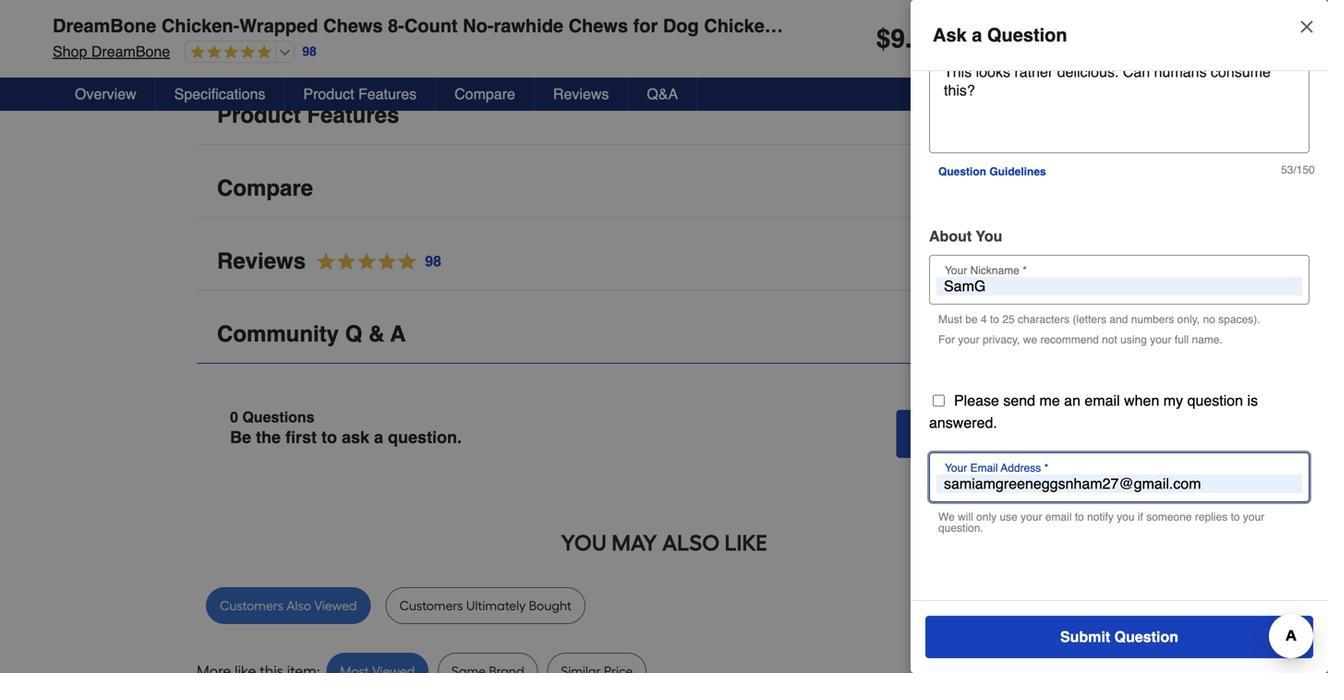 Task type: vqa. For each thing, say whether or not it's contained in the screenshot.
top Compare Button
yes



Task type: locate. For each thing, give the bounding box(es) containing it.
customers for customers also viewed
[[220, 598, 284, 614]]

first
[[286, 428, 317, 447]]

specifications button
[[197, 14, 1132, 72], [156, 78, 285, 111]]

0 vertical spatial specifications
[[217, 29, 368, 55]]

ask a question inside button
[[944, 425, 1052, 443]]

questions
[[242, 409, 315, 426]]

reviews
[[553, 85, 609, 103], [217, 249, 306, 274]]

(letters
[[1073, 313, 1107, 326]]

your left full
[[1151, 334, 1172, 347]]

ask
[[933, 24, 967, 46], [944, 425, 971, 443]]

a down please
[[975, 425, 983, 443]]

Please send me an email when my question is answered. checkbox
[[933, 395, 945, 407]]

specifications button down chicken- at the left top
[[156, 78, 285, 111]]

98
[[913, 24, 942, 54], [302, 44, 317, 59], [425, 253, 442, 270]]

to right 4
[[991, 313, 1000, 326]]

1 horizontal spatial 4.9 stars image
[[306, 249, 443, 274]]

0 vertical spatial question.
[[388, 428, 462, 447]]

1 customers from the left
[[220, 598, 284, 614]]

use
[[1000, 511, 1018, 524]]

dreambone up shop dreambone
[[53, 15, 156, 37]]

to
[[991, 313, 1000, 326], [322, 428, 337, 447], [1076, 511, 1085, 524], [1231, 511, 1241, 524]]

2 customers from the left
[[400, 598, 463, 614]]

1 vertical spatial question.
[[939, 522, 984, 535]]

rawhide
[[494, 15, 564, 37]]

product features
[[303, 85, 417, 103], [217, 102, 400, 128]]

8-
[[388, 15, 405, 37]]

your down be
[[959, 334, 980, 347]]

we
[[1024, 334, 1038, 347]]

1 horizontal spatial chews
[[569, 15, 628, 37]]

to left ask
[[322, 428, 337, 447]]

4.9 stars image
[[186, 44, 272, 61], [306, 249, 443, 274]]

ask right the . on the top right of the page
[[933, 24, 967, 46]]

None text field
[[937, 277, 1303, 296], [937, 475, 1303, 493], [937, 277, 1303, 296], [937, 475, 1303, 493]]

reviews up community
[[217, 249, 306, 274]]

email inside please send me an email when my question is answered.
[[1085, 392, 1121, 409]]

0 horizontal spatial email
[[1046, 511, 1072, 524]]

chews
[[323, 15, 383, 37], [569, 15, 628, 37]]

1 vertical spatial compare
[[217, 175, 313, 201]]

your right replies
[[1244, 511, 1265, 524]]

a
[[972, 24, 983, 46], [975, 425, 983, 443], [374, 428, 384, 447]]

0 horizontal spatial 4.9 stars image
[[186, 44, 272, 61]]

only
[[977, 511, 997, 524]]

customers left ultimately
[[400, 598, 463, 614]]

1 vertical spatial also
[[287, 598, 311, 614]]

0 vertical spatial 4.9 stars image
[[186, 44, 272, 61]]

25
[[1003, 313, 1015, 326]]

0 vertical spatial email
[[1085, 392, 1121, 409]]

product
[[303, 85, 354, 103], [217, 102, 301, 128]]

for
[[634, 15, 658, 37]]

0 horizontal spatial 98
[[302, 44, 317, 59]]

1 vertical spatial 4.9 stars image
[[306, 249, 443, 274]]

please send me an email when my question is answered.
[[930, 392, 1259, 432]]

chews left '8-'
[[323, 15, 383, 37]]

question.
[[388, 428, 462, 447], [939, 522, 984, 535]]

ask inside button
[[944, 425, 971, 443]]

you left may
[[561, 530, 607, 557]]

1 horizontal spatial question.
[[939, 522, 984, 535]]

must
[[939, 313, 963, 326]]

the
[[256, 428, 281, 447]]

0 vertical spatial also
[[663, 530, 720, 557]]

email
[[1085, 392, 1121, 409], [1046, 511, 1072, 524]]

must be 4 to 25 characters (letters and numbers only, no spaces). for your privacy, we recommend not using your full name.
[[939, 313, 1261, 347]]

reviews left q&a
[[553, 85, 609, 103]]

question. left use
[[939, 522, 984, 535]]

privacy,
[[983, 334, 1021, 347]]

0 horizontal spatial chews
[[323, 15, 383, 37]]

1 vertical spatial email
[[1046, 511, 1072, 524]]

when
[[1125, 392, 1160, 409]]

$ 9 . 98
[[877, 24, 942, 54]]

1 vertical spatial dreambone
[[91, 43, 170, 60]]

1 horizontal spatial compare
[[455, 85, 516, 103]]

4.9 stars image down chicken- at the left top
[[186, 44, 272, 61]]

chews left for
[[569, 15, 628, 37]]

compare button
[[436, 78, 535, 111], [197, 160, 1132, 218]]

1 vertical spatial specifications
[[174, 85, 266, 103]]

send
[[1004, 392, 1036, 409]]

customers
[[220, 598, 284, 614], [400, 598, 463, 614]]

features for 'product features' button under '8-'
[[359, 85, 417, 103]]

ask a question down please
[[944, 425, 1052, 443]]

1 horizontal spatial product
[[303, 85, 354, 103]]

0 vertical spatial ask
[[933, 24, 967, 46]]

question. inside we will only use your email to notify you if someone replies to your question.
[[939, 522, 984, 535]]

1 horizontal spatial customers
[[400, 598, 463, 614]]

specifications button up q&a
[[197, 14, 1132, 72]]

2 chews from the left
[[569, 15, 628, 37]]

no
[[1204, 313, 1216, 326]]

4.9 stars image up the &
[[306, 249, 443, 274]]

1 horizontal spatial reviews
[[553, 85, 609, 103]]

a right ask
[[374, 428, 384, 447]]

also left like
[[663, 530, 720, 557]]

replies
[[1196, 511, 1228, 524]]

question. right ask
[[388, 428, 462, 447]]

submit question
[[1061, 629, 1179, 646]]

question
[[1188, 392, 1244, 409]]

your
[[959, 334, 980, 347], [1151, 334, 1172, 347], [1021, 511, 1043, 524], [1244, 511, 1265, 524]]

also
[[663, 530, 720, 557], [287, 598, 311, 614]]

customers left viewed
[[220, 598, 284, 614]]

1 vertical spatial ask a question
[[944, 425, 1052, 443]]

1 horizontal spatial 98
[[425, 253, 442, 270]]

0 vertical spatial dreambone
[[53, 15, 156, 37]]

someone
[[1147, 511, 1193, 524]]

viewed
[[314, 598, 357, 614]]

0 vertical spatial you
[[976, 228, 1003, 245]]

1 vertical spatial you
[[561, 530, 607, 557]]

shop
[[53, 43, 87, 60]]

product features for 'product features' button under '8-'
[[303, 85, 417, 103]]

recommend
[[1041, 334, 1100, 347]]

reviews inside button
[[553, 85, 609, 103]]

ask a question right the . on the top right of the page
[[933, 24, 1068, 46]]

also left viewed
[[287, 598, 311, 614]]

and
[[1110, 313, 1129, 326]]

we will only use your email to notify you if someone replies to your question.
[[939, 511, 1265, 535]]

q&a
[[647, 85, 678, 103]]

0 horizontal spatial question.
[[388, 428, 462, 447]]

0 horizontal spatial customers
[[220, 598, 284, 614]]

not
[[1103, 334, 1118, 347]]

email right an
[[1085, 392, 1121, 409]]

0 vertical spatial reviews
[[553, 85, 609, 103]]

product features button down 'dog'
[[197, 87, 1132, 145]]

for
[[939, 334, 956, 347]]

me
[[1040, 392, 1061, 409]]

1 horizontal spatial you
[[976, 228, 1003, 245]]

1 vertical spatial ask
[[944, 425, 971, 443]]

compare
[[455, 85, 516, 103], [217, 175, 313, 201]]

0 horizontal spatial also
[[287, 598, 311, 614]]

dog
[[663, 15, 699, 37]]

shop dreambone
[[53, 43, 170, 60]]

0 horizontal spatial product
[[217, 102, 301, 128]]

you right about
[[976, 228, 1003, 245]]

product features button
[[285, 78, 436, 111], [197, 87, 1132, 145]]

0 vertical spatial compare
[[455, 85, 516, 103]]

email left notify
[[1046, 511, 1072, 524]]

chevron down image
[[1093, 252, 1112, 271]]

to right replies
[[1231, 511, 1241, 524]]

1 horizontal spatial email
[[1085, 392, 1121, 409]]

0 horizontal spatial reviews
[[217, 249, 306, 274]]

you
[[1117, 511, 1135, 524]]

specifications for specifications 'button' to the bottom
[[174, 85, 266, 103]]

your right use
[[1021, 511, 1043, 524]]

q
[[345, 322, 363, 347]]

my
[[1164, 392, 1184, 409]]

ask down please send me an email when my question is answered. checkbox
[[944, 425, 971, 443]]

features for 'product features' button underneath 'dog'
[[307, 102, 400, 128]]

dreambone up 'overview' button
[[91, 43, 170, 60]]

close image
[[1298, 18, 1317, 36]]

guidelines
[[990, 165, 1047, 178]]

53
[[1282, 164, 1294, 177]]

question inside button
[[988, 425, 1052, 443]]

0 horizontal spatial you
[[561, 530, 607, 557]]



Task type: describe. For each thing, give the bounding box(es) containing it.
a inside button
[[975, 425, 983, 443]]

$
[[877, 24, 891, 54]]

a
[[391, 322, 406, 347]]

q&a button
[[629, 78, 698, 111]]

question guidelines button
[[930, 153, 1056, 190]]

overview
[[75, 85, 136, 103]]

4
[[981, 313, 988, 326]]

you may also like
[[561, 530, 768, 557]]

count
[[405, 15, 458, 37]]

dreambone chicken-wrapped chews 8-count no-rawhide chews for dog chicken flavor (8-count)
[[53, 15, 924, 37]]

(8-
[[842, 15, 865, 37]]

1 vertical spatial reviews
[[217, 249, 306, 274]]

submit
[[1061, 629, 1111, 646]]

will
[[958, 511, 974, 524]]

ultimately
[[466, 598, 526, 614]]

product features for 'product features' button underneath 'dog'
[[217, 102, 400, 128]]

please
[[955, 392, 1000, 409]]

numbers
[[1132, 313, 1175, 326]]

overview button
[[56, 78, 156, 111]]

question guidelines
[[939, 165, 1047, 178]]

about
[[930, 228, 972, 245]]

0 horizontal spatial compare
[[217, 175, 313, 201]]

product for 'product features' button underneath 'dog'
[[217, 102, 301, 128]]

email inside we will only use your email to notify you if someone replies to your question.
[[1046, 511, 1072, 524]]

/150
[[1294, 164, 1316, 177]]

flavor
[[781, 15, 837, 37]]

customers ultimately bought
[[400, 598, 572, 614]]

.
[[906, 24, 913, 54]]

be
[[966, 313, 978, 326]]

may
[[612, 530, 658, 557]]

an
[[1065, 392, 1081, 409]]

4.9 stars image containing 98
[[306, 249, 443, 274]]

reviews button
[[535, 78, 629, 111]]

count)
[[865, 15, 924, 37]]

product for 'product features' button under '8-'
[[303, 85, 354, 103]]

2 horizontal spatial 98
[[913, 24, 942, 54]]

a inside 0 questions be the first to ask a question.
[[374, 428, 384, 447]]

name.
[[1193, 334, 1223, 347]]

is
[[1248, 392, 1259, 409]]

0 vertical spatial specifications button
[[197, 14, 1132, 72]]

0
[[230, 409, 238, 426]]

community
[[217, 322, 339, 347]]

product features button down '8-'
[[285, 78, 436, 111]]

This looks rather delicious. Can humans consume this? text field
[[937, 63, 1303, 144]]

like
[[725, 530, 768, 557]]

using
[[1121, 334, 1148, 347]]

9
[[891, 24, 906, 54]]

&
[[369, 322, 385, 347]]

be
[[230, 428, 251, 447]]

0 vertical spatial ask a question
[[933, 24, 1068, 46]]

1 vertical spatial compare button
[[197, 160, 1132, 218]]

1 chews from the left
[[323, 15, 383, 37]]

chicken-
[[162, 15, 240, 37]]

a right the . on the top right of the page
[[972, 24, 983, 46]]

about you
[[930, 228, 1003, 245]]

1 horizontal spatial also
[[663, 530, 720, 557]]

0 questions be the first to ask a question.
[[230, 409, 462, 447]]

wrapped
[[240, 15, 318, 37]]

customers for customers ultimately bought
[[400, 598, 463, 614]]

if
[[1138, 511, 1144, 524]]

chevron up image
[[1093, 325, 1112, 344]]

customers also viewed
[[220, 598, 357, 614]]

to inside "must be 4 to 25 characters (letters and numbers only, no spaces). for your privacy, we recommend not using your full name."
[[991, 313, 1000, 326]]

community q & a button
[[197, 306, 1132, 364]]

specifications for the top specifications 'button'
[[217, 29, 368, 55]]

chicken
[[704, 15, 776, 37]]

to inside 0 questions be the first to ask a question.
[[322, 428, 337, 447]]

ask
[[342, 428, 370, 447]]

0 vertical spatial compare button
[[436, 78, 535, 111]]

submit question button
[[926, 616, 1314, 659]]

question. inside 0 questions be the first to ask a question.
[[388, 428, 462, 447]]

notify
[[1088, 511, 1114, 524]]

98 inside 4.9 stars image
[[425, 253, 442, 270]]

characters
[[1018, 313, 1070, 326]]

to left notify
[[1076, 511, 1085, 524]]

only,
[[1178, 313, 1201, 326]]

bought
[[529, 598, 572, 614]]

we
[[939, 511, 955, 524]]

full
[[1175, 334, 1190, 347]]

spaces).
[[1219, 313, 1261, 326]]

53 /150
[[1282, 164, 1316, 177]]

answered.
[[930, 414, 998, 432]]

1 vertical spatial specifications button
[[156, 78, 285, 111]]

ask a question button
[[897, 410, 1099, 458]]

community q & a
[[217, 322, 406, 347]]

no-
[[463, 15, 494, 37]]



